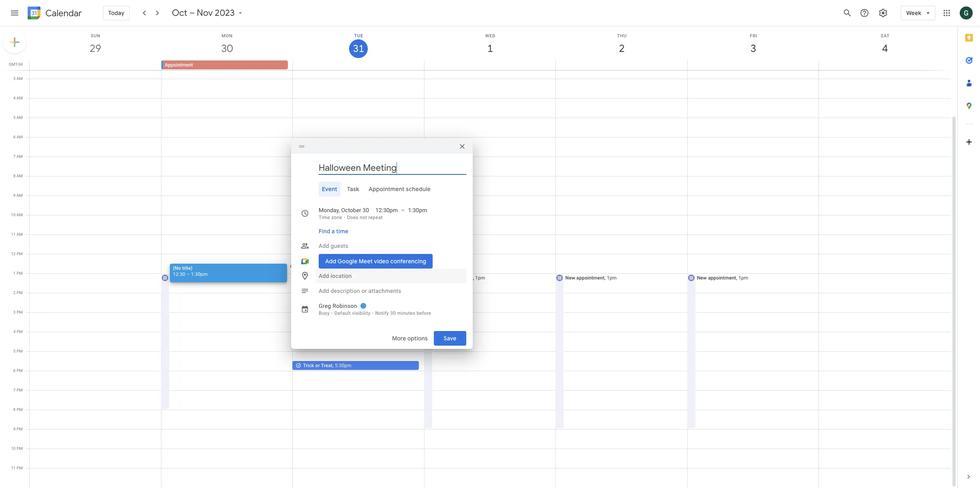 Task type: describe. For each thing, give the bounding box(es) containing it.
8 am
[[13, 174, 23, 178]]

time
[[336, 228, 349, 235]]

12:30
[[173, 272, 185, 277]]

11 am
[[11, 232, 23, 237]]

4 link
[[877, 39, 895, 58]]

2023
[[215, 7, 235, 19]]

appointment for appointment schedule
[[369, 185, 405, 193]]

30 for notify 30 minutes before
[[391, 310, 396, 316]]

fri
[[751, 33, 758, 39]]

8 pm
[[13, 407, 23, 412]]

10 for 10 pm
[[11, 446, 16, 451]]

10 am
[[11, 213, 23, 217]]

settings menu image
[[879, 8, 889, 18]]

does not repeat
[[347, 215, 383, 220]]

am for 7 am
[[17, 154, 23, 159]]

calendar heading
[[44, 8, 82, 19]]

29
[[89, 42, 101, 55]]

gmt-04
[[9, 62, 23, 67]]

Add title text field
[[319, 162, 467, 174]]

time
[[319, 215, 330, 220]]

3 new from the left
[[698, 275, 707, 281]]

1 horizontal spatial tab list
[[959, 26, 981, 466]]

5 for 5 am
[[13, 115, 16, 120]]

calendar element
[[26, 5, 82, 23]]

7 pm
[[13, 388, 23, 392]]

sun
[[91, 33, 101, 39]]

thu
[[618, 33, 627, 39]]

appointment schedule button
[[366, 182, 434, 196]]

1:30pm inside (no title) 12:30 – 1:30pm
[[191, 272, 208, 277]]

monday,
[[319, 207, 340, 213]]

mon
[[222, 33, 233, 39]]

31
[[353, 42, 364, 55]]

trick
[[303, 363, 314, 369]]

30 for mon 30
[[221, 42, 232, 55]]

3 inside fri 3
[[751, 42, 757, 55]]

find a time
[[319, 228, 349, 235]]

appointment schedule
[[369, 185, 431, 193]]

does
[[347, 215, 359, 220]]

3 new appointment , 1pm from the left
[[698, 275, 749, 281]]

pm for 8 pm
[[17, 407, 23, 412]]

fri 3
[[751, 33, 758, 55]]

greg
[[319, 303, 331, 309]]

29 link
[[86, 39, 105, 58]]

today
[[108, 9, 124, 17]]

(no title) 12:30 – 1:30pm
[[173, 265, 208, 277]]

11 for 11 pm
[[11, 466, 16, 470]]

am for 11 am
[[17, 232, 23, 237]]

9 pm
[[13, 427, 23, 431]]

10 pm
[[11, 446, 23, 451]]

2 1pm from the left
[[607, 275, 617, 281]]

6 pm
[[13, 369, 23, 373]]

not
[[360, 215, 367, 220]]

1 1pm from the left
[[476, 275, 486, 281]]

0 vertical spatial or
[[362, 288, 367, 294]]

add guests button
[[316, 239, 467, 253]]

am for 5 am
[[17, 115, 23, 120]]

12
[[11, 252, 16, 256]]

pm for 2 pm
[[17, 291, 23, 295]]

4 for 4 pm
[[13, 330, 16, 334]]

3 pm
[[13, 310, 23, 315]]

sat
[[881, 33, 891, 39]]

task
[[347, 185, 359, 193]]

am for 9 am
[[17, 193, 23, 198]]

3 link
[[745, 39, 763, 58]]

1 vertical spatial 1
[[13, 271, 16, 276]]

12:30pm – 1:30pm
[[376, 207, 428, 213]]

week button
[[902, 3, 936, 23]]

find a time button
[[316, 224, 352, 239]]

oct – nov 2023 button
[[169, 7, 248, 19]]

notify
[[376, 310, 389, 316]]

3 1pm from the left
[[739, 275, 749, 281]]

schedule
[[406, 185, 431, 193]]

title)
[[182, 265, 193, 271]]

sat 4
[[881, 33, 891, 55]]

3 for 3 pm
[[13, 310, 16, 315]]

treat
[[321, 363, 333, 369]]

30 link
[[218, 39, 237, 58]]

pm for 7 pm
[[17, 388, 23, 392]]

2 pm
[[13, 291, 23, 295]]

add description or attachments
[[319, 288, 402, 294]]

find
[[319, 228, 331, 235]]

8 for 8 pm
[[13, 407, 16, 412]]

3 appointment from the left
[[709, 275, 737, 281]]

4 pm
[[13, 330, 23, 334]]

– for 12:30pm
[[401, 207, 405, 213]]

– inside (no title) 12:30 – 1:30pm
[[187, 272, 190, 277]]

zone
[[332, 215, 342, 220]]

attachments
[[369, 288, 402, 294]]

12 pm
[[11, 252, 23, 256]]

calendar
[[45, 8, 82, 19]]

wed 1
[[486, 33, 496, 55]]

sun 29
[[89, 33, 101, 55]]

pm for 5 pm
[[17, 349, 23, 353]]

october
[[341, 207, 362, 213]]

add for add description or attachments
[[319, 288, 329, 294]]

6 am
[[13, 135, 23, 139]]

or inside 'cell'
[[316, 363, 320, 369]]

thu 2
[[618, 33, 627, 55]]

default
[[335, 310, 351, 316]]

5 am
[[13, 115, 23, 120]]

monday, october 30
[[319, 207, 369, 213]]

pm for 9 pm
[[17, 427, 23, 431]]

busy
[[319, 310, 330, 316]]

5 pm
[[13, 349, 23, 353]]

04
[[18, 62, 23, 67]]

oct
[[172, 7, 187, 19]]

minutes
[[398, 310, 416, 316]]

1 link
[[481, 39, 500, 58]]

8 for 8 am
[[13, 174, 16, 178]]

(no
[[173, 265, 181, 271]]

am for 4 am
[[17, 96, 23, 100]]



Task type: locate. For each thing, give the bounding box(es) containing it.
11 down 10 pm in the bottom of the page
[[11, 466, 16, 470]]

3 am from the top
[[17, 115, 23, 120]]

0 vertical spatial 4
[[882, 42, 888, 55]]

1:30pm
[[408, 207, 428, 213], [191, 272, 208, 277]]

6 up 7 pm
[[13, 369, 16, 373]]

8 down 7 am
[[13, 174, 16, 178]]

am up 12 pm
[[17, 232, 23, 237]]

wed
[[486, 33, 496, 39]]

3 down fri
[[751, 42, 757, 55]]

7 am
[[13, 154, 23, 159]]

6 for 6 am
[[13, 135, 16, 139]]

–
[[189, 7, 195, 19], [401, 207, 405, 213], [187, 272, 190, 277]]

1 vertical spatial appointment
[[369, 185, 405, 193]]

, inside 'cell'
[[333, 363, 334, 369]]

0 vertical spatial 3
[[751, 42, 757, 55]]

appointment inside button
[[369, 185, 405, 193]]

1 vertical spatial 30
[[363, 207, 369, 213]]

1 9 from the top
[[13, 193, 16, 198]]

0 vertical spatial add
[[319, 243, 329, 249]]

1 inside wed 1
[[487, 42, 493, 55]]

am down 9 am
[[17, 213, 23, 217]]

tue
[[355, 33, 364, 39]]

pm down 1 pm
[[17, 291, 23, 295]]

2 vertical spatial 4
[[13, 330, 16, 334]]

1 down 12
[[13, 271, 16, 276]]

a
[[332, 228, 335, 235]]

row
[[26, 20, 952, 488]]

0 horizontal spatial new
[[434, 275, 444, 281]]

1 pm
[[13, 271, 23, 276]]

2 vertical spatial 3
[[13, 310, 16, 315]]

add for add guests
[[319, 243, 329, 249]]

gmt-
[[9, 62, 18, 67]]

pm down 7 pm
[[17, 407, 23, 412]]

1 vertical spatial 11
[[11, 466, 16, 470]]

1 horizontal spatial new
[[566, 275, 576, 281]]

am down 04 on the top of the page
[[17, 76, 23, 81]]

3 pm from the top
[[17, 291, 23, 295]]

am
[[17, 76, 23, 81], [17, 96, 23, 100], [17, 115, 23, 120], [17, 135, 23, 139], [17, 154, 23, 159], [17, 174, 23, 178], [17, 193, 23, 198], [17, 213, 23, 217], [17, 232, 23, 237]]

2 new appointment , 1pm from the left
[[566, 275, 617, 281]]

pm up 7 pm
[[17, 369, 23, 373]]

mon 30
[[221, 33, 233, 55]]

11 for 11 am
[[11, 232, 16, 237]]

4 am from the top
[[17, 135, 23, 139]]

pm down the 6 pm
[[17, 388, 23, 392]]

tue 31
[[353, 33, 364, 55]]

30 inside mon 30
[[221, 42, 232, 55]]

visibility
[[352, 310, 371, 316]]

8
[[13, 174, 16, 178], [13, 407, 16, 412]]

6 for 6 pm
[[13, 369, 16, 373]]

0 vertical spatial 9
[[13, 193, 16, 198]]

new appointment , 1pm
[[434, 275, 486, 281], [566, 275, 617, 281], [698, 275, 749, 281]]

0 vertical spatial appointment
[[165, 62, 193, 68]]

4 down 3 pm
[[13, 330, 16, 334]]

5:30pm
[[335, 363, 352, 369]]

9 up '10 am'
[[13, 193, 16, 198]]

2 vertical spatial add
[[319, 288, 329, 294]]

5 for 5 pm
[[13, 349, 16, 353]]

1 5 from the top
[[13, 115, 16, 120]]

12:30pm
[[376, 207, 398, 213]]

1 6 from the top
[[13, 135, 16, 139]]

1 horizontal spatial 30
[[363, 207, 369, 213]]

before
[[417, 310, 432, 316]]

30 up the does not repeat
[[363, 207, 369, 213]]

tab list containing event
[[298, 182, 467, 196]]

– right 12:30pm
[[401, 207, 405, 213]]

2 am from the top
[[17, 96, 23, 100]]

12 pm from the top
[[17, 466, 23, 470]]

6 am from the top
[[17, 174, 23, 178]]

1
[[487, 42, 493, 55], [13, 271, 16, 276]]

pm right 12
[[17, 252, 23, 256]]

1 8 from the top
[[13, 174, 16, 178]]

pm down 2 pm
[[17, 310, 23, 315]]

0 vertical spatial 30
[[221, 42, 232, 55]]

2 7 from the top
[[13, 388, 16, 392]]

0 vertical spatial 5
[[13, 115, 16, 120]]

row containing (no title)
[[26, 20, 952, 488]]

pm for 3 pm
[[17, 310, 23, 315]]

0 horizontal spatial or
[[316, 363, 320, 369]]

0 horizontal spatial 1:30pm
[[191, 272, 208, 277]]

location
[[331, 273, 352, 279]]

cell containing (no title)
[[161, 20, 293, 488]]

1 vertical spatial 2
[[13, 291, 16, 295]]

0 vertical spatial 2
[[619, 42, 625, 55]]

0 horizontal spatial 1
[[13, 271, 16, 276]]

4 am
[[13, 96, 23, 100]]

2 link
[[613, 39, 632, 58]]

2 inside thu 2
[[619, 42, 625, 55]]

1 horizontal spatial 1
[[487, 42, 493, 55]]

1 horizontal spatial appointment
[[577, 275, 605, 281]]

7 am from the top
[[17, 193, 23, 198]]

1 horizontal spatial new appointment , 1pm
[[566, 275, 617, 281]]

appointment for appointment
[[165, 62, 193, 68]]

default visibility
[[335, 310, 371, 316]]

guests
[[331, 243, 349, 249]]

2 new from the left
[[566, 275, 576, 281]]

6 down 5 am
[[13, 135, 16, 139]]

2 pm from the top
[[17, 271, 23, 276]]

task button
[[344, 182, 363, 196]]

1 horizontal spatial 1:30pm
[[408, 207, 428, 213]]

greg robinson
[[319, 303, 357, 309]]

pm down 4 pm
[[17, 349, 23, 353]]

1 appointment from the left
[[445, 275, 473, 281]]

am up 5 am
[[17, 96, 23, 100]]

0 horizontal spatial appointment
[[165, 62, 193, 68]]

9 am from the top
[[17, 232, 23, 237]]

5 am from the top
[[17, 154, 23, 159]]

1 new appointment , 1pm from the left
[[434, 275, 486, 281]]

– down title)
[[187, 272, 190, 277]]

0 vertical spatial 1
[[487, 42, 493, 55]]

appointment row
[[26, 60, 958, 70]]

2
[[619, 42, 625, 55], [13, 291, 16, 295]]

7 for 7 pm
[[13, 388, 16, 392]]

1 down the wed
[[487, 42, 493, 55]]

robinson
[[333, 303, 357, 309]]

2 8 from the top
[[13, 407, 16, 412]]

11 pm
[[11, 466, 23, 470]]

0 horizontal spatial new appointment , 1pm
[[434, 275, 486, 281]]

appointment inside button
[[165, 62, 193, 68]]

3 for 3 am
[[13, 76, 16, 81]]

11 pm from the top
[[17, 446, 23, 451]]

1 pm from the top
[[17, 252, 23, 256]]

2 vertical spatial 30
[[391, 310, 396, 316]]

am down 8 am
[[17, 193, 23, 198]]

0 horizontal spatial appointment
[[445, 275, 473, 281]]

9 up 10 pm in the bottom of the page
[[13, 427, 16, 431]]

1 vertical spatial or
[[316, 363, 320, 369]]

– right oct
[[189, 7, 195, 19]]

30 right notify
[[391, 310, 396, 316]]

1 horizontal spatial 1pm
[[607, 275, 617, 281]]

1 horizontal spatial 2
[[619, 42, 625, 55]]

0 vertical spatial 1:30pm
[[408, 207, 428, 213]]

new
[[434, 275, 444, 281], [566, 275, 576, 281], [698, 275, 707, 281]]

1 vertical spatial 4
[[13, 96, 16, 100]]

5 up 6 am
[[13, 115, 16, 120]]

cell containing trick or treat
[[293, 20, 425, 488]]

2 11 from the top
[[11, 466, 16, 470]]

1 11 from the top
[[11, 232, 16, 237]]

or right description on the left of the page
[[362, 288, 367, 294]]

grid
[[0, 20, 958, 488]]

2 vertical spatial –
[[187, 272, 190, 277]]

4 down sat
[[882, 42, 888, 55]]

10 for 10 am
[[11, 213, 16, 217]]

add left location
[[319, 273, 329, 279]]

week
[[907, 9, 922, 17]]

event
[[322, 185, 338, 193]]

or right trick
[[316, 363, 320, 369]]

2 down thu
[[619, 42, 625, 55]]

appointment
[[445, 275, 473, 281], [577, 275, 605, 281], [709, 275, 737, 281]]

1 new from the left
[[434, 275, 444, 281]]

4 for 4 am
[[13, 96, 16, 100]]

1 add from the top
[[319, 243, 329, 249]]

– for oct
[[189, 7, 195, 19]]

4 inside sat 4
[[882, 42, 888, 55]]

2 5 from the top
[[13, 349, 16, 353]]

2 9 from the top
[[13, 427, 16, 431]]

0 vertical spatial 7
[[13, 154, 16, 159]]

9 for 9 pm
[[13, 427, 16, 431]]

2 add from the top
[[319, 273, 329, 279]]

repeat
[[369, 215, 383, 220]]

0 vertical spatial 6
[[13, 135, 16, 139]]

1pm
[[476, 275, 486, 281], [607, 275, 617, 281], [739, 275, 749, 281]]

pm down 9 pm
[[17, 446, 23, 451]]

add guests
[[319, 243, 349, 249]]

1 vertical spatial –
[[401, 207, 405, 213]]

2 6 from the top
[[13, 369, 16, 373]]

description
[[331, 288, 360, 294]]

pm for 10 pm
[[17, 446, 23, 451]]

1 horizontal spatial appointment
[[369, 185, 405, 193]]

0 horizontal spatial 30
[[221, 42, 232, 55]]

31 link
[[350, 39, 368, 58]]

1 vertical spatial 9
[[13, 427, 16, 431]]

1 vertical spatial 6
[[13, 369, 16, 373]]

0 horizontal spatial tab list
[[298, 182, 467, 196]]

1:30pm right to element in the top left of the page
[[408, 207, 428, 213]]

2 horizontal spatial 30
[[391, 310, 396, 316]]

am up 6 am
[[17, 115, 23, 120]]

0 horizontal spatial 2
[[13, 291, 16, 295]]

2 horizontal spatial appointment
[[709, 275, 737, 281]]

time zone
[[319, 215, 342, 220]]

add down find
[[319, 243, 329, 249]]

am for 8 am
[[17, 174, 23, 178]]

9 for 9 am
[[13, 193, 16, 198]]

10 up 11 pm
[[11, 446, 16, 451]]

0 vertical spatial 8
[[13, 174, 16, 178]]

9 pm from the top
[[17, 407, 23, 412]]

2 appointment from the left
[[577, 275, 605, 281]]

4 pm from the top
[[17, 310, 23, 315]]

pm down 8 pm
[[17, 427, 23, 431]]

3 am
[[13, 76, 23, 81]]

am down 5 am
[[17, 135, 23, 139]]

7 for 7 am
[[13, 154, 16, 159]]

2 horizontal spatial 1pm
[[739, 275, 749, 281]]

pm for 1 pm
[[17, 271, 23, 276]]

7 up 8 am
[[13, 154, 16, 159]]

5 down 4 pm
[[13, 349, 16, 353]]

1 vertical spatial 8
[[13, 407, 16, 412]]

add for add location
[[319, 273, 329, 279]]

4 up 5 am
[[13, 96, 16, 100]]

to element
[[401, 206, 405, 214]]

6
[[13, 135, 16, 139], [13, 369, 16, 373]]

7
[[13, 154, 16, 159], [13, 388, 16, 392]]

3 down 2 pm
[[13, 310, 16, 315]]

add up greg
[[319, 288, 329, 294]]

1 vertical spatial 3
[[13, 76, 16, 81]]

10 up 11 am
[[11, 213, 16, 217]]

nov
[[197, 7, 213, 19]]

2 10 from the top
[[11, 446, 16, 451]]

9 am
[[13, 193, 23, 198]]

7 pm from the top
[[17, 369, 23, 373]]

8 pm from the top
[[17, 388, 23, 392]]

0 vertical spatial 10
[[11, 213, 16, 217]]

appointment
[[165, 62, 193, 68], [369, 185, 405, 193]]

pm for 12 pm
[[17, 252, 23, 256]]

2 horizontal spatial new
[[698, 275, 707, 281]]

6 pm from the top
[[17, 349, 23, 353]]

add location
[[319, 273, 352, 279]]

11 up 12
[[11, 232, 16, 237]]

10 pm from the top
[[17, 427, 23, 431]]

1:30pm down title)
[[191, 272, 208, 277]]

1 am from the top
[[17, 76, 23, 81]]

main drawer image
[[10, 8, 19, 18]]

pm for 11 pm
[[17, 466, 23, 470]]

8 down 7 pm
[[13, 407, 16, 412]]

0 horizontal spatial 1pm
[[476, 275, 486, 281]]

pm down 10 pm in the bottom of the page
[[17, 466, 23, 470]]

3 down "gmt-"
[[13, 76, 16, 81]]

pm for 4 pm
[[17, 330, 23, 334]]

3 add from the top
[[319, 288, 329, 294]]

1 10 from the top
[[11, 213, 16, 217]]

cell
[[30, 20, 161, 488], [161, 20, 293, 488], [293, 20, 425, 488], [424, 20, 557, 488], [556, 20, 688, 488], [687, 20, 820, 488], [820, 20, 952, 488], [30, 60, 161, 70], [293, 60, 425, 70], [425, 60, 556, 70], [556, 60, 688, 70], [688, 60, 820, 70], [820, 60, 951, 70]]

30 down mon
[[221, 42, 232, 55]]

event button
[[319, 182, 341, 196]]

pm up 2 pm
[[17, 271, 23, 276]]

1 vertical spatial 10
[[11, 446, 16, 451]]

0 vertical spatial –
[[189, 7, 195, 19]]

add
[[319, 243, 329, 249], [319, 273, 329, 279], [319, 288, 329, 294]]

1 vertical spatial add
[[319, 273, 329, 279]]

4
[[882, 42, 888, 55], [13, 96, 16, 100], [13, 330, 16, 334]]

oct – nov 2023
[[172, 7, 235, 19]]

am for 6 am
[[17, 135, 23, 139]]

8 am from the top
[[17, 213, 23, 217]]

today button
[[103, 3, 130, 23]]

am for 10 am
[[17, 213, 23, 217]]

2 horizontal spatial new appointment , 1pm
[[698, 275, 749, 281]]

add inside "add guests" dropdown button
[[319, 243, 329, 249]]

1 vertical spatial 7
[[13, 388, 16, 392]]

5 pm from the top
[[17, 330, 23, 334]]

1 vertical spatial 5
[[13, 349, 16, 353]]

grid containing 29
[[0, 20, 958, 488]]

1 7 from the top
[[13, 154, 16, 159]]

3
[[751, 42, 757, 55], [13, 76, 16, 81], [13, 310, 16, 315]]

1 vertical spatial 1:30pm
[[191, 272, 208, 277]]

am down 7 am
[[17, 174, 23, 178]]

0 vertical spatial 11
[[11, 232, 16, 237]]

am up 8 am
[[17, 154, 23, 159]]

pm for 6 pm
[[17, 369, 23, 373]]

tab list
[[959, 26, 981, 466], [298, 182, 467, 196]]

1 horizontal spatial or
[[362, 288, 367, 294]]

7 down the 6 pm
[[13, 388, 16, 392]]

am for 3 am
[[17, 76, 23, 81]]

pm down 3 pm
[[17, 330, 23, 334]]

2 down 1 pm
[[13, 291, 16, 295]]

appointment button
[[163, 60, 288, 69]]



Task type: vqa. For each thing, say whether or not it's contained in the screenshot.
The Pm corresponding to 8 PM
yes



